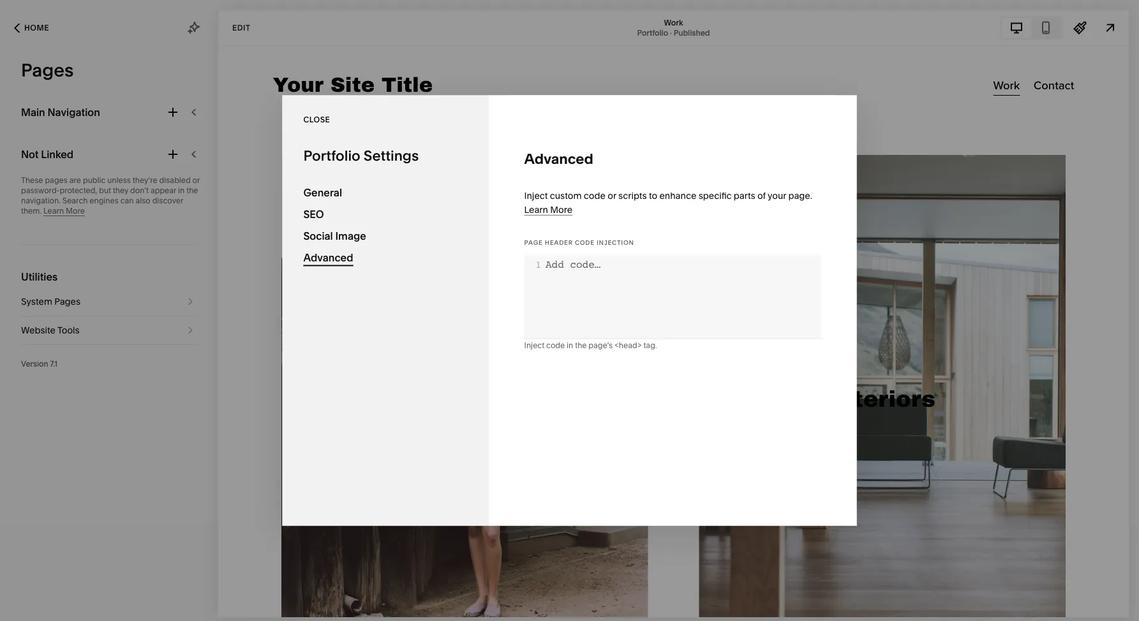 Task type: describe. For each thing, give the bounding box(es) containing it.
protected,
[[60, 186, 97, 195]]

<head>
[[615, 341, 642, 350]]

scripts
[[619, 190, 647, 201]]

your trial ends in 14 days. upgrade now to get the most out of your site.
[[391, 599, 686, 610]]

system pages
[[21, 297, 81, 307]]

don't
[[130, 186, 149, 195]]

these
[[21, 176, 43, 185]]

0 vertical spatial pages
[[21, 59, 74, 81]]

are
[[69, 176, 81, 185]]

add a new page to the "main navigation" group image
[[166, 105, 180, 119]]

upgrade
[[497, 599, 534, 610]]

0 horizontal spatial learn
[[43, 207, 64, 216]]

the inside dialog
[[575, 341, 587, 350]]

your
[[391, 599, 409, 610]]

disabled
[[159, 176, 191, 185]]

home button
[[0, 14, 63, 42]]

close
[[304, 115, 330, 124]]

portfolio settings
[[304, 147, 419, 164]]

get
[[567, 599, 581, 610]]

0 horizontal spatial code
[[547, 341, 565, 350]]

also
[[136, 196, 151, 206]]

14
[[462, 599, 471, 610]]

main navigation
[[21, 106, 100, 118]]

inject for inject custom code or scripts to enhance specific parts of your page. learn more
[[524, 190, 548, 201]]

work portfolio · published
[[637, 18, 710, 37]]

appear
[[151, 186, 176, 195]]

learn more link for inject custom code or scripts to enhance specific parts of your page.
[[524, 204, 573, 216]]

out
[[622, 599, 636, 610]]

navigation.
[[21, 196, 61, 206]]

learn inside inject custom code or scripts to enhance specific parts of your page. learn more
[[524, 204, 548, 215]]

website tools button
[[21, 317, 197, 345]]

header
[[545, 239, 573, 247]]

website tools
[[21, 325, 80, 336]]

public
[[83, 176, 106, 185]]

pages inside button
[[54, 297, 81, 307]]

seo link
[[304, 204, 468, 226]]

social image link
[[304, 226, 468, 247]]

your inside inject custom code or scripts to enhance specific parts of your page. learn more
[[768, 190, 787, 201]]

or inside these pages are public unless they're disabled or password-protected, but they don't appear in the navigation. search engines can also discover them.
[[193, 176, 200, 185]]

but
[[99, 186, 111, 195]]

social
[[304, 230, 333, 243]]

not
[[21, 148, 39, 161]]

page header code injection
[[524, 239, 634, 247]]

version
[[21, 360, 48, 369]]

trial
[[412, 599, 427, 610]]

or inside inject custom code or scripts to enhance specific parts of your page. learn more
[[608, 190, 617, 201]]

page.
[[789, 190, 813, 201]]

parts
[[734, 190, 756, 201]]

tag.
[[644, 341, 657, 350]]

the inside these pages are public unless they're disabled or password-protected, but they don't appear in the navigation. search engines can also discover them.
[[187, 186, 198, 195]]

can
[[120, 196, 134, 206]]

code
[[575, 239, 595, 247]]

version 7.1
[[21, 360, 58, 369]]

password-
[[21, 186, 60, 195]]

page's
[[589, 341, 613, 350]]

linked
[[41, 148, 73, 161]]

home
[[24, 23, 49, 33]]

tools
[[57, 325, 80, 336]]

of inside inject custom code or scripts to enhance specific parts of your page. learn more
[[758, 190, 766, 201]]

now
[[536, 599, 554, 610]]

general
[[304, 187, 342, 199]]

pages
[[45, 176, 68, 185]]

utilities
[[21, 271, 58, 283]]

ends
[[429, 599, 450, 610]]

system
[[21, 297, 52, 307]]

these pages are public unless they're disabled or password-protected, but they don't appear in the navigation. search engines can also discover them.
[[21, 176, 200, 216]]

1
[[536, 260, 541, 270]]

most
[[599, 599, 620, 610]]

0 horizontal spatial more
[[66, 207, 85, 216]]

injection
[[597, 239, 634, 247]]

1 horizontal spatial advanced
[[524, 150, 594, 167]]



Task type: locate. For each thing, give the bounding box(es) containing it.
advanced inside advanced link
[[304, 252, 353, 264]]

0 horizontal spatial to
[[556, 599, 565, 610]]

to right scripts
[[649, 190, 658, 201]]

of right parts
[[758, 190, 766, 201]]

site.
[[669, 599, 686, 610]]

learn
[[524, 204, 548, 215], [43, 207, 64, 216]]

settings
[[364, 147, 419, 164]]

your left site.
[[649, 599, 667, 610]]

inject for inject code in the page's <head> tag.
[[524, 341, 545, 350]]

1 horizontal spatial portfolio
[[637, 28, 668, 37]]

code
[[584, 190, 606, 201], [547, 341, 565, 350]]

in
[[178, 186, 185, 195], [567, 341, 573, 350], [453, 599, 460, 610]]

edit
[[232, 23, 251, 32]]

learn more link down custom
[[524, 204, 573, 216]]

the down disabled
[[187, 186, 198, 195]]

inject custom code or scripts to enhance specific parts of your page. learn more
[[524, 190, 813, 215]]

0 horizontal spatial in
[[178, 186, 185, 195]]

work
[[664, 18, 683, 27]]

1 horizontal spatial or
[[608, 190, 617, 201]]

2 inject from the top
[[524, 341, 545, 350]]

the right get
[[583, 599, 597, 610]]

edit button
[[224, 16, 259, 40]]

2 horizontal spatial in
[[567, 341, 573, 350]]

0 vertical spatial portfolio
[[637, 28, 668, 37]]

0 horizontal spatial learn more link
[[43, 207, 85, 216]]

navigation
[[48, 106, 100, 118]]

days.
[[473, 599, 495, 610]]

pages down the home
[[21, 59, 74, 81]]

more down search
[[66, 207, 85, 216]]

1 horizontal spatial code
[[584, 190, 606, 201]]

pages up tools
[[54, 297, 81, 307]]

tab list
[[1002, 18, 1061, 38]]

1 vertical spatial the
[[575, 341, 587, 350]]

2 vertical spatial the
[[583, 599, 597, 610]]

code inside inject custom code or scripts to enhance specific parts of your page. learn more
[[584, 190, 606, 201]]

in left 14
[[453, 599, 460, 610]]

code right custom
[[584, 190, 606, 201]]

2 vertical spatial in
[[453, 599, 460, 610]]

they're
[[133, 176, 157, 185]]

not linked
[[21, 148, 73, 161]]

0 vertical spatial in
[[178, 186, 185, 195]]

website
[[21, 325, 56, 336]]

learn up the page on the top left
[[524, 204, 548, 215]]

of
[[758, 190, 766, 201], [638, 599, 647, 610]]

1 inject from the top
[[524, 190, 548, 201]]

1 horizontal spatial learn
[[524, 204, 548, 215]]

to
[[649, 190, 658, 201], [556, 599, 565, 610]]

to inside inject custom code or scripts to enhance specific parts of your page. learn more
[[649, 190, 658, 201]]

seo
[[304, 208, 324, 221]]

·
[[670, 28, 672, 37]]

1 vertical spatial in
[[567, 341, 573, 350]]

0 horizontal spatial or
[[193, 176, 200, 185]]

0 vertical spatial of
[[758, 190, 766, 201]]

0 horizontal spatial your
[[649, 599, 667, 610]]

0 vertical spatial code
[[584, 190, 606, 201]]

7.1
[[50, 360, 58, 369]]

discover
[[152, 196, 183, 206]]

1 vertical spatial to
[[556, 599, 565, 610]]

inject code in the page's <head> tag.
[[524, 341, 657, 350]]

learn more link for these pages are public unless they're disabled or password-protected, but they don't appear in the navigation. search engines can also discover them.
[[43, 207, 85, 216]]

them.
[[21, 207, 42, 216]]

more down custom
[[550, 204, 573, 215]]

1 horizontal spatial in
[[453, 599, 460, 610]]

0 horizontal spatial advanced
[[304, 252, 353, 264]]

dialog containing portfolio settings
[[282, 95, 857, 526]]

portfolio down close button on the top left of the page
[[304, 147, 361, 164]]

1 horizontal spatial your
[[768, 190, 787, 201]]

close button
[[304, 109, 330, 132]]

general link
[[304, 182, 468, 204]]

dialog
[[282, 95, 857, 526]]

learn more
[[43, 207, 85, 216]]

0 vertical spatial your
[[768, 190, 787, 201]]

portfolio left ·
[[637, 28, 668, 37]]

advanced
[[524, 150, 594, 167], [304, 252, 353, 264]]

learn more link down search
[[43, 207, 85, 216]]

advanced link
[[304, 247, 468, 269]]

your left "page."
[[768, 190, 787, 201]]

portfolio inside work portfolio · published
[[637, 28, 668, 37]]

1 horizontal spatial to
[[649, 190, 658, 201]]

your
[[768, 190, 787, 201], [649, 599, 667, 610]]

1 vertical spatial of
[[638, 599, 647, 610]]

page
[[524, 239, 543, 247]]

1 horizontal spatial learn more link
[[524, 204, 573, 216]]

0 vertical spatial inject
[[524, 190, 548, 201]]

portfolio
[[637, 28, 668, 37], [304, 147, 361, 164]]

0 vertical spatial or
[[193, 176, 200, 185]]

main
[[21, 106, 45, 118]]

1 vertical spatial your
[[649, 599, 667, 610]]

0 vertical spatial advanced
[[524, 150, 594, 167]]

1 vertical spatial portfolio
[[304, 147, 361, 164]]

search
[[62, 196, 88, 206]]

0 vertical spatial the
[[187, 186, 198, 195]]

enhance
[[660, 190, 697, 201]]

1 horizontal spatial of
[[758, 190, 766, 201]]

in inside these pages are public unless they're disabled or password-protected, but they don't appear in the navigation. search engines can also discover them.
[[178, 186, 185, 195]]

social image
[[304, 230, 366, 243]]

in down disabled
[[178, 186, 185, 195]]

inject
[[524, 190, 548, 201], [524, 341, 545, 350]]

image
[[335, 230, 366, 243]]

system pages button
[[21, 288, 197, 316]]

they
[[113, 186, 128, 195]]

in left page's
[[567, 341, 573, 350]]

of right the out in the bottom of the page
[[638, 599, 647, 610]]

learn down 'navigation.'
[[43, 207, 64, 216]]

specific
[[699, 190, 732, 201]]

1 horizontal spatial more
[[550, 204, 573, 215]]

1 vertical spatial code
[[547, 341, 565, 350]]

0 horizontal spatial portfolio
[[304, 147, 361, 164]]

the left page's
[[575, 341, 587, 350]]

published
[[674, 28, 710, 37]]

advanced down social image on the top left of page
[[304, 252, 353, 264]]

1 vertical spatial inject
[[524, 341, 545, 350]]

more inside inject custom code or scripts to enhance specific parts of your page. learn more
[[550, 204, 573, 215]]

inject inside inject custom code or scripts to enhance specific parts of your page. learn more
[[524, 190, 548, 201]]

0 horizontal spatial of
[[638, 599, 647, 610]]

unless
[[107, 176, 131, 185]]

1 vertical spatial advanced
[[304, 252, 353, 264]]

or
[[193, 176, 200, 185], [608, 190, 617, 201]]

more
[[550, 204, 573, 215], [66, 207, 85, 216]]

add a new page to the "not linked" navigation group image
[[166, 147, 180, 162]]

or left scripts
[[608, 190, 617, 201]]

code left page's
[[547, 341, 565, 350]]

or right disabled
[[193, 176, 200, 185]]

engines
[[90, 196, 119, 206]]

0 vertical spatial to
[[649, 190, 658, 201]]

to left get
[[556, 599, 565, 610]]

advanced up custom
[[524, 150, 594, 167]]

the
[[187, 186, 198, 195], [575, 341, 587, 350], [583, 599, 597, 610]]

1 vertical spatial or
[[608, 190, 617, 201]]

learn more link
[[524, 204, 573, 216], [43, 207, 85, 216]]

1 vertical spatial pages
[[54, 297, 81, 307]]

custom
[[550, 190, 582, 201]]

pages
[[21, 59, 74, 81], [54, 297, 81, 307]]



Task type: vqa. For each thing, say whether or not it's contained in the screenshot.
or in the Inject custom code or scripts to enhance specific parts of your page. Learn More
yes



